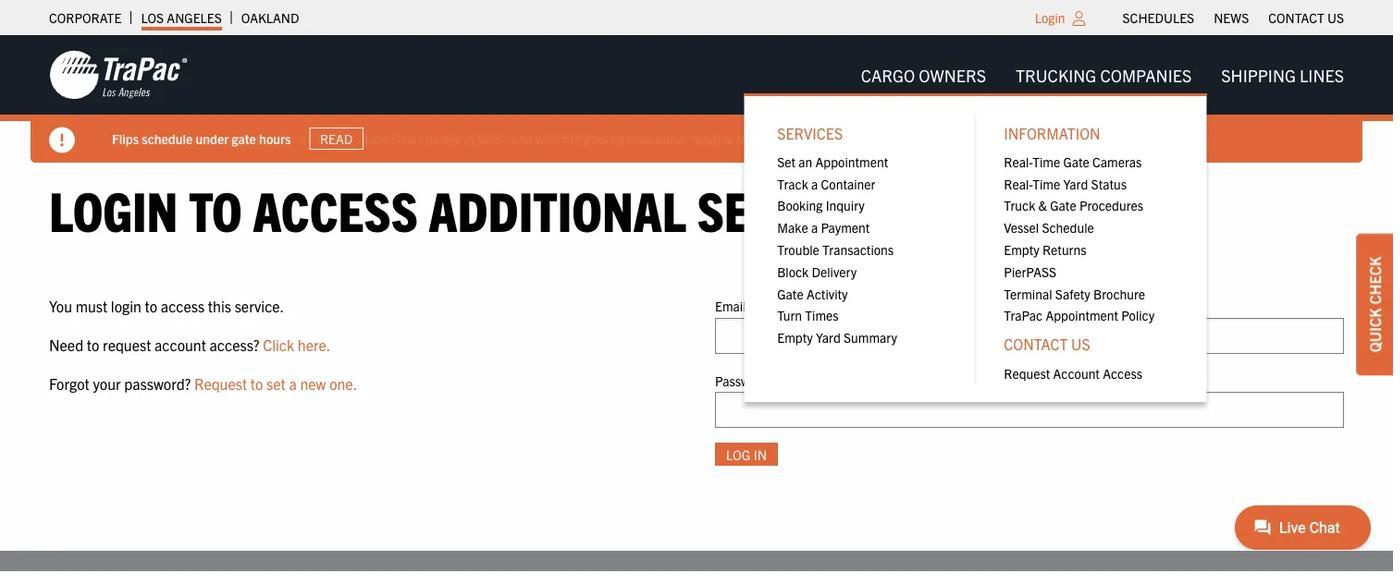 Task type: vqa. For each thing, say whether or not it's contained in the screenshot.
40SD96
no



Task type: describe. For each thing, give the bounding box(es) containing it.
empty returns link
[[989, 239, 1188, 261]]

corporate link
[[49, 5, 122, 31]]

2 pool from the left
[[584, 130, 608, 147]]

pop45
[[937, 130, 977, 147]]

solid image
[[49, 127, 75, 153]]

inquiry
[[826, 197, 865, 214]]

menu bar containing schedules
[[1113, 5, 1354, 31]]

service.
[[235, 297, 284, 316]]

request account access link
[[989, 362, 1188, 384]]

status
[[1091, 175, 1127, 192]]

pool chassis with a single transaction  do not drop pool chassis in yard -  exit with the pool chassis under relative release number -  pop20 / pop40 / pop45
[[112, 130, 977, 147]]

1 / from the left
[[880, 130, 884, 147]]

cameras
[[1093, 153, 1142, 170]]

account
[[1053, 365, 1100, 381]]

yard inside set an appointment track a container booking inquiry make a payment trouble transactions block delivery gate activity turn times empty yard summary
[[816, 329, 841, 346]]

here.
[[298, 336, 331, 354]]

flips
[[112, 130, 139, 147]]

delivery
[[812, 263, 857, 280]]

set an appointment link
[[763, 150, 962, 172]]

real-time gate cameras real-time yard status truck & gate procedures vessel schedule empty returns pierpass terminal safety brochure trapac appointment policy
[[1004, 153, 1155, 324]]

services inside main content
[[697, 175, 903, 242]]

0 vertical spatial contact us link
[[1269, 5, 1344, 31]]

one.
[[330, 374, 357, 393]]

real-time yard status link
[[989, 172, 1188, 194]]

services link
[[763, 115, 962, 150]]

1 vertical spatial gate
[[1050, 197, 1077, 214]]

menu bar inside banner
[[744, 56, 1359, 403]]

password
[[715, 372, 769, 389]]

a right track at right top
[[812, 175, 818, 192]]

schedules link
[[1123, 5, 1195, 31]]

this
[[208, 297, 231, 316]]

appointment inside set an appointment track a container booking inquiry make a payment trouble transactions block delivery gate activity turn times empty yard summary
[[816, 153, 888, 170]]

read link for pool chassis with a single transaction  do not drop pool chassis in yard -  exit with the pool chassis under relative release number -  pop20 / pop40 / pop45
[[996, 128, 1050, 150]]

you must login to access this service.
[[49, 297, 284, 316]]

los angeles link
[[141, 5, 222, 31]]

need
[[49, 336, 83, 354]]

news link
[[1214, 5, 1249, 31]]

a inside main content
[[289, 374, 297, 393]]

3 chassis from the left
[[611, 130, 653, 147]]

information link
[[989, 115, 1188, 150]]

1 chassis from the left
[[139, 130, 181, 147]]

gate inside set an appointment track a container booking inquiry make a payment trouble transactions block delivery gate activity turn times empty yard summary
[[778, 285, 804, 302]]

booking
[[778, 197, 823, 214]]

turn
[[778, 307, 802, 324]]

check
[[1366, 257, 1384, 305]]

angeles
[[167, 9, 222, 26]]

read for flips schedule under gate hours
[[320, 130, 353, 147]]

&
[[1039, 197, 1048, 214]]

terminal safety brochure link
[[989, 283, 1188, 305]]

Email Address text field
[[715, 318, 1344, 354]]

click
[[263, 336, 294, 354]]

read for pool chassis with a single transaction  do not drop pool chassis in yard -  exit with the pool chassis under relative release number -  pop20 / pop40 / pop45
[[1006, 130, 1039, 147]]

quick check
[[1366, 257, 1384, 353]]

click here. link
[[263, 336, 331, 354]]

times
[[805, 307, 839, 324]]

policy
[[1122, 307, 1155, 324]]

exit
[[512, 130, 533, 147]]

appointment inside real-time gate cameras real-time yard status truck & gate procedures vessel schedule empty returns pierpass terminal safety brochure trapac appointment policy
[[1046, 307, 1119, 324]]

contact us inside menu item
[[1004, 335, 1091, 354]]

none submit inside login to access additional services main content
[[715, 443, 778, 466]]

quick
[[1366, 308, 1384, 353]]

hours
[[259, 130, 291, 147]]

block
[[778, 263, 809, 280]]

owners
[[919, 64, 986, 85]]

light image
[[1073, 11, 1086, 26]]

pop20
[[837, 130, 877, 147]]

menu for trucking companies
[[744, 94, 1207, 403]]

a left single
[[211, 130, 217, 147]]

0 horizontal spatial contact us link
[[989, 327, 1188, 362]]

banner containing cargo owners
[[0, 35, 1394, 403]]

transaction
[[256, 130, 320, 147]]

2 with from the left
[[536, 130, 559, 147]]

need to request account access? click here.
[[49, 336, 331, 354]]

cargo owners
[[861, 64, 986, 85]]

cargo
[[861, 64, 915, 85]]

address
[[749, 298, 795, 315]]

trouble transactions link
[[763, 239, 962, 261]]

new
[[300, 374, 326, 393]]

1 under from the left
[[196, 130, 229, 147]]

forgot
[[49, 374, 90, 393]]

additional
[[429, 175, 687, 242]]

trucking companies link
[[1001, 56, 1207, 94]]

an
[[799, 153, 813, 170]]

1 pool from the left
[[112, 130, 136, 147]]

access?
[[210, 336, 260, 354]]

login for login to access additional services
[[49, 175, 178, 242]]

access for account
[[1103, 365, 1143, 381]]

2 / from the left
[[930, 130, 934, 147]]

summary
[[844, 329, 897, 346]]

login to access additional services
[[49, 175, 903, 242]]

los
[[141, 9, 164, 26]]

gate
[[232, 130, 256, 147]]

lines
[[1300, 64, 1344, 85]]

release
[[736, 130, 777, 147]]

2 time from the top
[[1033, 175, 1061, 192]]

yard inside real-time gate cameras real-time yard status truck & gate procedures vessel schedule empty returns pierpass terminal safety brochure trapac appointment policy
[[1064, 175, 1088, 192]]

turn times link
[[763, 305, 962, 327]]

0 vertical spatial gate
[[1064, 153, 1090, 170]]

corporate
[[49, 9, 122, 26]]

email
[[715, 298, 746, 315]]

booking inquiry link
[[763, 194, 962, 216]]

set
[[267, 374, 286, 393]]

flips schedule under gate hours
[[112, 130, 291, 147]]

container
[[821, 175, 876, 192]]

pool
[[391, 130, 416, 147]]

shipping lines
[[1222, 64, 1344, 85]]



Task type: locate. For each thing, give the bounding box(es) containing it.
read left drop
[[320, 130, 353, 147]]

empty inside real-time gate cameras real-time yard status truck & gate procedures vessel schedule empty returns pierpass terminal safety brochure trapac appointment policy
[[1004, 241, 1040, 258]]

companies
[[1101, 64, 1192, 85]]

1 vertical spatial menu bar
[[744, 56, 1359, 403]]

account
[[155, 336, 206, 354]]

1 horizontal spatial read
[[1006, 130, 1039, 147]]

block delivery link
[[763, 261, 962, 283]]

under left relative
[[656, 130, 689, 147]]

shipping lines link
[[1207, 56, 1359, 94]]

in
[[463, 130, 474, 147]]

1 horizontal spatial yard
[[1064, 175, 1088, 192]]

2 under from the left
[[656, 130, 689, 147]]

time
[[1033, 153, 1061, 170], [1033, 175, 1061, 192]]

schedule
[[142, 130, 193, 147]]

truck & gate procedures link
[[989, 194, 1188, 216]]

1 horizontal spatial under
[[656, 130, 689, 147]]

the
[[562, 130, 581, 147]]

yard
[[1064, 175, 1088, 192], [816, 329, 841, 346]]

1 vertical spatial login
[[49, 175, 178, 242]]

0 horizontal spatial appointment
[[816, 153, 888, 170]]

to left set
[[251, 374, 263, 393]]

access
[[161, 297, 205, 316]]

pool right the the
[[584, 130, 608, 147]]

information menu item
[[989, 115, 1188, 327]]

1 vertical spatial contact
[[1004, 335, 1068, 354]]

request
[[1004, 365, 1050, 381], [194, 374, 247, 393]]

0 vertical spatial empty
[[1004, 241, 1040, 258]]

to right login
[[145, 297, 157, 316]]

cargo owners link
[[846, 56, 1001, 94]]

1 horizontal spatial empty
[[1004, 241, 1040, 258]]

0 vertical spatial us
[[1328, 9, 1344, 26]]

time up "&" in the right of the page
[[1033, 175, 1061, 192]]

footer
[[0, 551, 1394, 573]]

menu for information
[[989, 150, 1188, 327]]

contact us up the lines
[[1269, 9, 1344, 26]]

0 horizontal spatial empty
[[778, 329, 813, 346]]

1 vertical spatial access
[[1103, 365, 1143, 381]]

to right need
[[87, 336, 99, 354]]

request down email address text box
[[1004, 365, 1050, 381]]

menu
[[744, 94, 1207, 403], [763, 150, 962, 349], [989, 150, 1188, 327]]

oakland
[[241, 9, 299, 26]]

1 horizontal spatial appointment
[[1046, 307, 1119, 324]]

0 horizontal spatial access
[[253, 175, 418, 242]]

empty
[[1004, 241, 1040, 258], [778, 329, 813, 346]]

empty yard summary link
[[763, 327, 962, 349]]

0 vertical spatial access
[[253, 175, 418, 242]]

truck
[[1004, 197, 1036, 214]]

2 - from the left
[[827, 130, 831, 147]]

gate up real-time yard status link
[[1064, 153, 1090, 170]]

set an appointment track a container booking inquiry make a payment trouble transactions block delivery gate activity turn times empty yard summary
[[778, 153, 897, 346]]

0 horizontal spatial chassis
[[139, 130, 181, 147]]

yard
[[477, 130, 502, 147]]

-
[[505, 130, 509, 147], [827, 130, 831, 147]]

to down flips schedule under gate hours
[[189, 175, 242, 242]]

appointment up "container"
[[816, 153, 888, 170]]

login inside main content
[[49, 175, 178, 242]]

brochure
[[1094, 285, 1146, 302]]

0 horizontal spatial request
[[194, 374, 247, 393]]

- left exit
[[505, 130, 509, 147]]

None submit
[[715, 443, 778, 466]]

forgot your password? request to set a new one.
[[49, 374, 357, 393]]

yard down times
[[816, 329, 841, 346]]

read link
[[309, 128, 363, 150], [996, 128, 1050, 150]]

0 vertical spatial yard
[[1064, 175, 1088, 192]]

1 horizontal spatial request
[[1004, 365, 1050, 381]]

yard up truck & gate procedures link
[[1064, 175, 1088, 192]]

access inside contact us menu item
[[1103, 365, 1143, 381]]

you
[[49, 297, 72, 316]]

with
[[184, 130, 208, 147], [536, 130, 559, 147]]

2 real- from the top
[[1004, 175, 1033, 192]]

services menu item
[[763, 115, 962, 349]]

contact us down "trapac"
[[1004, 335, 1091, 354]]

0 horizontal spatial under
[[196, 130, 229, 147]]

make
[[778, 219, 808, 236]]

1 vertical spatial time
[[1033, 175, 1061, 192]]

0 horizontal spatial /
[[880, 130, 884, 147]]

login to access additional services main content
[[31, 175, 1363, 496]]

request inside login to access additional services main content
[[194, 374, 247, 393]]

Password password field
[[715, 392, 1344, 428]]

1 read from the left
[[320, 130, 353, 147]]

payment
[[821, 219, 870, 236]]

1 horizontal spatial with
[[536, 130, 559, 147]]

us up the lines
[[1328, 9, 1344, 26]]

access inside main content
[[253, 175, 418, 242]]

1 horizontal spatial contact
[[1269, 9, 1325, 26]]

1 vertical spatial contact us
[[1004, 335, 1091, 354]]

gate
[[1064, 153, 1090, 170], [1050, 197, 1077, 214], [778, 285, 804, 302]]

contact us link up the lines
[[1269, 5, 1344, 31]]

access down do
[[253, 175, 418, 242]]

trucking companies menu item
[[744, 56, 1207, 403]]

0 vertical spatial time
[[1033, 153, 1061, 170]]

1 read link from the left
[[309, 128, 363, 150]]

0 horizontal spatial us
[[1072, 335, 1091, 354]]

password?
[[124, 374, 191, 393]]

1 horizontal spatial chassis
[[419, 130, 460, 147]]

1 vertical spatial contact us link
[[989, 327, 1188, 362]]

read link for flips schedule under gate hours
[[309, 128, 363, 150]]

trouble
[[778, 241, 820, 258]]

0 horizontal spatial contact us
[[1004, 335, 1091, 354]]

contact us link up account
[[989, 327, 1188, 362]]

menu containing set an appointment
[[763, 150, 962, 349]]

news
[[1214, 9, 1249, 26]]

with left single
[[184, 130, 208, 147]]

to
[[189, 175, 242, 242], [145, 297, 157, 316], [87, 336, 99, 354], [251, 374, 263, 393]]

a
[[211, 130, 217, 147], [812, 175, 818, 192], [811, 219, 818, 236], [289, 374, 297, 393]]

contact
[[1269, 9, 1325, 26], [1004, 335, 1068, 354]]

under left gate
[[196, 130, 229, 147]]

empty down turn
[[778, 329, 813, 346]]

1 horizontal spatial access
[[1103, 365, 1143, 381]]

access
[[253, 175, 418, 242], [1103, 365, 1143, 381]]

login for login link
[[1035, 9, 1066, 26]]

access for to
[[253, 175, 418, 242]]

gate right "&" in the right of the page
[[1050, 197, 1077, 214]]

schedule
[[1042, 219, 1094, 236]]

2 vertical spatial gate
[[778, 285, 804, 302]]

2 chassis from the left
[[419, 130, 460, 147]]

banner
[[0, 35, 1394, 403]]

1 vertical spatial services
[[697, 175, 903, 242]]

0 vertical spatial menu bar
[[1113, 5, 1354, 31]]

1 horizontal spatial contact us link
[[1269, 5, 1344, 31]]

services
[[778, 123, 843, 142], [697, 175, 903, 242]]

los angeles
[[141, 9, 222, 26]]

0 horizontal spatial yard
[[816, 329, 841, 346]]

quick check link
[[1356, 234, 1394, 376]]

2 read from the left
[[1006, 130, 1039, 147]]

0 vertical spatial login
[[1035, 9, 1066, 26]]

drop
[[362, 130, 388, 147]]

0 horizontal spatial read link
[[309, 128, 363, 150]]

1 vertical spatial empty
[[778, 329, 813, 346]]

request down the access?
[[194, 374, 247, 393]]

pierpass link
[[989, 261, 1188, 283]]

contact down "trapac"
[[1004, 335, 1068, 354]]

email address
[[715, 298, 795, 315]]

read link right pop45
[[996, 128, 1050, 150]]

1 with from the left
[[184, 130, 208, 147]]

login
[[111, 297, 141, 316]]

us up account
[[1072, 335, 1091, 354]]

/ left pop45
[[930, 130, 934, 147]]

1 vertical spatial appointment
[[1046, 307, 1119, 324]]

1 time from the top
[[1033, 153, 1061, 170]]

access right account
[[1103, 365, 1143, 381]]

contact us menu item
[[989, 327, 1188, 384]]

single
[[220, 130, 253, 147]]

us
[[1328, 9, 1344, 26], [1072, 335, 1091, 354]]

with left the the
[[536, 130, 559, 147]]

a right make on the right top of page
[[811, 219, 818, 236]]

number
[[780, 130, 824, 147]]

oakland link
[[241, 5, 299, 31]]

us inside menu item
[[1072, 335, 1091, 354]]

chassis
[[139, 130, 181, 147], [419, 130, 460, 147], [611, 130, 653, 147]]

request to set a new one. link
[[194, 374, 357, 393]]

real-time gate cameras link
[[989, 150, 1188, 172]]

0 vertical spatial contact
[[1269, 9, 1325, 26]]

relative
[[691, 130, 733, 147]]

1 - from the left
[[505, 130, 509, 147]]

a right set
[[289, 374, 297, 393]]

1 real- from the top
[[1004, 153, 1033, 170]]

0 horizontal spatial with
[[184, 130, 208, 147]]

request inside contact us menu item
[[1004, 365, 1050, 381]]

los angeles image
[[49, 49, 188, 101]]

gate activity link
[[763, 283, 962, 305]]

1 horizontal spatial us
[[1328, 9, 1344, 26]]

empty inside set an appointment track a container booking inquiry make a payment trouble transactions block delivery gate activity turn times empty yard summary
[[778, 329, 813, 346]]

contact up shipping lines
[[1269, 9, 1325, 26]]

track
[[778, 175, 809, 192]]

read link right hours
[[309, 128, 363, 150]]

- right number
[[827, 130, 831, 147]]

0 horizontal spatial -
[[505, 130, 509, 147]]

procedures
[[1080, 197, 1144, 214]]

information
[[1004, 123, 1101, 142]]

0 horizontal spatial read
[[320, 130, 353, 147]]

pop40
[[887, 130, 927, 147]]

read right pop45
[[1006, 130, 1039, 147]]

menu for services
[[763, 150, 962, 349]]

chassis left in
[[419, 130, 460, 147]]

pool left schedule
[[112, 130, 136, 147]]

login down flips
[[49, 175, 178, 242]]

trapac
[[1004, 307, 1043, 324]]

contact inside menu item
[[1004, 335, 1068, 354]]

login left the light icon
[[1035, 9, 1066, 26]]

1 horizontal spatial read link
[[996, 128, 1050, 150]]

chassis right the the
[[611, 130, 653, 147]]

0 vertical spatial appointment
[[816, 153, 888, 170]]

1 vertical spatial real-
[[1004, 175, 1033, 192]]

menu bar
[[1113, 5, 1354, 31], [744, 56, 1359, 403]]

1 horizontal spatial -
[[827, 130, 831, 147]]

gate up turn
[[778, 285, 804, 302]]

2 read link from the left
[[996, 128, 1050, 150]]

1 vertical spatial us
[[1072, 335, 1091, 354]]

0 vertical spatial services
[[778, 123, 843, 142]]

1 horizontal spatial /
[[930, 130, 934, 147]]

1 horizontal spatial login
[[1035, 9, 1066, 26]]

chassis right flips
[[139, 130, 181, 147]]

menu containing real-time gate cameras
[[989, 150, 1188, 327]]

1 horizontal spatial contact us
[[1269, 9, 1344, 26]]

time down the information
[[1033, 153, 1061, 170]]

menu bar containing cargo owners
[[744, 56, 1359, 403]]

menu containing services
[[744, 94, 1207, 403]]

appointment down terminal safety brochure link at the right of page
[[1046, 307, 1119, 324]]

0 vertical spatial real-
[[1004, 153, 1033, 170]]

login link
[[1035, 9, 1066, 26]]

trucking companies
[[1016, 64, 1192, 85]]

2 horizontal spatial chassis
[[611, 130, 653, 147]]

1 vertical spatial yard
[[816, 329, 841, 346]]

contact us
[[1269, 9, 1344, 26], [1004, 335, 1091, 354]]

vessel
[[1004, 219, 1039, 236]]

0 horizontal spatial pool
[[112, 130, 136, 147]]

terminal
[[1004, 285, 1053, 302]]

0 vertical spatial contact us
[[1269, 9, 1344, 26]]

trucking
[[1016, 64, 1097, 85]]

/ right pop20
[[880, 130, 884, 147]]

not
[[340, 130, 359, 147]]

returns
[[1043, 241, 1087, 258]]

/
[[880, 130, 884, 147], [930, 130, 934, 147]]

safety
[[1056, 285, 1091, 302]]

your
[[93, 374, 121, 393]]

0 horizontal spatial login
[[49, 175, 178, 242]]

0 horizontal spatial contact
[[1004, 335, 1068, 354]]

must
[[76, 297, 108, 316]]

empty down 'vessel'
[[1004, 241, 1040, 258]]

schedules
[[1123, 9, 1195, 26]]

1 horizontal spatial pool
[[584, 130, 608, 147]]

services inside menu item
[[778, 123, 843, 142]]



